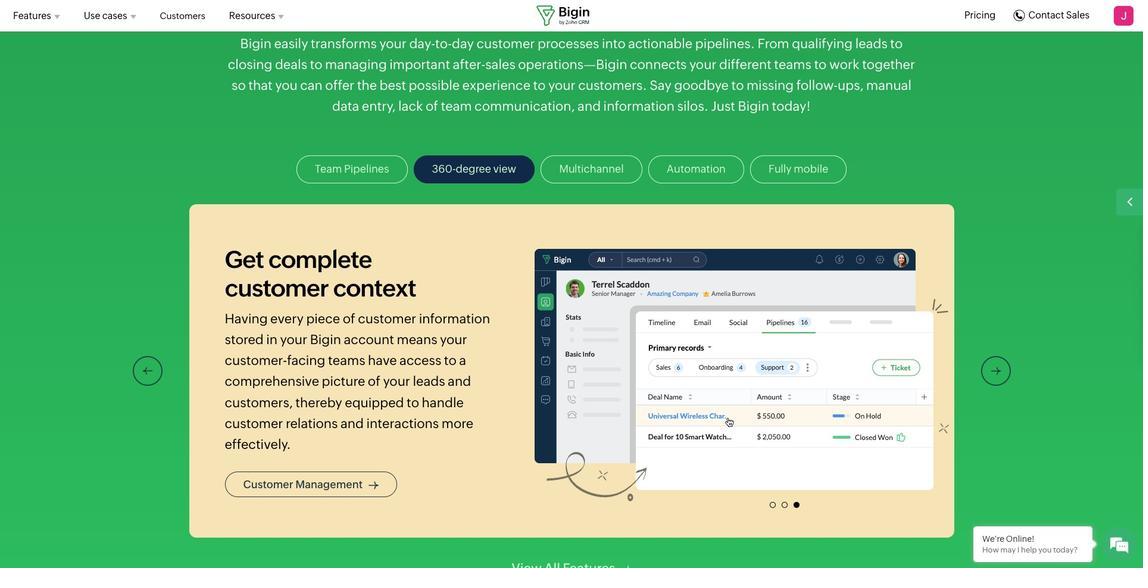 Task type: locate. For each thing, give the bounding box(es) containing it.
transforms
[[311, 36, 377, 51]]

multichannel
[[559, 163, 624, 175]]

means
[[397, 332, 437, 347]]

comprehensive
[[225, 374, 319, 389]]

so
[[232, 78, 246, 93]]

team
[[315, 163, 342, 175]]

automation
[[667, 163, 726, 175]]

2 vertical spatial and
[[341, 416, 364, 431]]

1 horizontal spatial teams
[[774, 57, 812, 72]]

your right in
[[280, 332, 307, 347]]

to
[[890, 36, 903, 51], [310, 57, 322, 72], [814, 57, 827, 72], [533, 78, 546, 93], [731, 78, 744, 93], [444, 353, 457, 368], [407, 395, 419, 410]]

tab list
[[636, 499, 933, 515]]

0 horizontal spatial information
[[419, 311, 490, 326]]

information inside bigin easily transforms your day-to-day customer processes into actionable pipelines. from qualifying leads to closing deals to managing important after-sales operations—bigin connects your different teams to work together so that you can offer the best possible experience to your customers. say goodbye to missing follow-ups, manual data entry, lack of team communication, and information silos. just bigin today!
[[604, 99, 675, 114]]

entry,
[[362, 99, 396, 114]]

communication,
[[475, 99, 575, 114]]

you down deals
[[275, 78, 298, 93]]

1 vertical spatial teams
[[328, 353, 365, 368]]

sales
[[485, 57, 516, 72]]

customers.
[[578, 78, 647, 93]]

1 horizontal spatial and
[[448, 374, 471, 389]]

leads
[[855, 36, 888, 51], [413, 374, 445, 389]]

possible
[[409, 78, 460, 93]]

customer
[[243, 478, 293, 491]]

customer up "sales"
[[477, 36, 535, 51]]

managing
[[325, 57, 387, 72]]

teams up picture
[[328, 353, 365, 368]]

1 horizontal spatial you
[[1039, 545, 1052, 554]]

0 vertical spatial bigin
[[240, 36, 271, 51]]

team
[[441, 99, 472, 114]]

1 vertical spatial and
[[448, 374, 471, 389]]

teams
[[774, 57, 812, 72], [328, 353, 365, 368]]

best
[[380, 78, 406, 93]]

1 vertical spatial information
[[419, 311, 490, 326]]

together
[[862, 57, 915, 72]]

management
[[295, 478, 363, 491]]

of up the equipped
[[368, 374, 380, 389]]

1 horizontal spatial bigin
[[310, 332, 341, 347]]

context
[[333, 274, 416, 302]]

bigin up closing
[[240, 36, 271, 51]]

data
[[332, 99, 359, 114]]

customer
[[477, 36, 535, 51], [225, 274, 329, 302], [358, 311, 416, 326], [225, 416, 283, 431]]

2 vertical spatial bigin
[[310, 332, 341, 347]]

leads up the together
[[855, 36, 888, 51]]

you
[[275, 78, 298, 93], [1039, 545, 1052, 554]]

i
[[1017, 545, 1020, 554]]

0 horizontal spatial teams
[[328, 353, 365, 368]]

0 horizontal spatial of
[[343, 311, 355, 326]]

customers
[[160, 10, 205, 21]]

you right the 'help'
[[1039, 545, 1052, 554]]

ups,
[[838, 78, 864, 93]]

bigin down missing
[[738, 99, 769, 114]]

handle
[[422, 395, 464, 410]]

pricing
[[965, 10, 996, 21]]

to down different
[[731, 78, 744, 93]]

offer
[[325, 78, 354, 93]]

360-degree view
[[432, 163, 516, 175]]

bigin down "piece"
[[310, 332, 341, 347]]

james peterson image
[[1113, 5, 1134, 26]]

customer up effectively.
[[225, 416, 283, 431]]

information down say on the top of the page
[[604, 99, 675, 114]]

information inside having every piece of customer information stored in your bigin account means your customer-facing teams have access to a comprehensive picture of your leads and customers, thereby equipped to handle customer relations and interactions more effectively.
[[419, 311, 490, 326]]

actionable
[[628, 36, 693, 51]]

effectively.
[[225, 437, 291, 452]]

customers,
[[225, 395, 293, 410]]

1 horizontal spatial leads
[[855, 36, 888, 51]]

of inside bigin easily transforms your day-to-day customer processes into actionable pipelines. from qualifying leads to closing deals to managing important after-sales operations—bigin connects your different teams to work together so that you can offer the best possible experience to your customers. say goodbye to missing follow-ups, manual data entry, lack of team communication, and information silos. just bigin today!
[[426, 99, 438, 114]]

and down the equipped
[[341, 416, 364, 431]]

deals
[[275, 57, 307, 72]]

connects
[[630, 57, 687, 72]]

to up can
[[310, 57, 322, 72]]

teams down from
[[774, 57, 812, 72]]

goodbye
[[674, 78, 729, 93]]

to up communication, on the top of page
[[533, 78, 546, 93]]

customer management
[[243, 478, 363, 491]]

after-
[[453, 57, 485, 72]]

customer up every
[[225, 274, 329, 302]]

0 vertical spatial and
[[578, 99, 601, 114]]

0 vertical spatial teams
[[774, 57, 812, 72]]

1 vertical spatial you
[[1039, 545, 1052, 554]]

to left a
[[444, 353, 457, 368]]

1 vertical spatial bigin
[[738, 99, 769, 114]]

0 horizontal spatial you
[[275, 78, 298, 93]]

0 vertical spatial of
[[426, 99, 438, 114]]

0 vertical spatial you
[[275, 78, 298, 93]]

customer inside get complete customer context
[[225, 274, 329, 302]]

sales
[[1066, 10, 1090, 21]]

equipped
[[345, 395, 404, 410]]

and down customers.
[[578, 99, 601, 114]]

contact sales link
[[1014, 10, 1090, 21]]

tab panel
[[189, 205, 1143, 538], [636, 312, 933, 490]]

information up a
[[419, 311, 490, 326]]

pricing link
[[965, 8, 996, 23]]

leads down access
[[413, 374, 445, 389]]

0 vertical spatial information
[[604, 99, 675, 114]]

1 horizontal spatial of
[[368, 374, 380, 389]]

operations—bigin
[[518, 57, 627, 72]]

fully mobile
[[769, 163, 828, 175]]

1 vertical spatial of
[[343, 311, 355, 326]]

1 vertical spatial leads
[[413, 374, 445, 389]]

information
[[604, 99, 675, 114], [419, 311, 490, 326]]

customer management link
[[225, 472, 397, 497]]

in
[[266, 332, 278, 347]]

teams inside having every piece of customer information stored in your bigin account means your customer-facing teams have access to a comprehensive picture of your leads and customers, thereby equipped to handle customer relations and interactions more effectively.
[[328, 353, 365, 368]]

your down operations—bigin
[[548, 78, 576, 93]]

your down have
[[383, 374, 410, 389]]

of right "piece"
[[343, 311, 355, 326]]

2 horizontal spatial and
[[578, 99, 601, 114]]

today!
[[772, 99, 811, 114]]

we're online! how may i help you today?
[[982, 534, 1078, 554]]

today?
[[1053, 545, 1078, 554]]

0 vertical spatial leads
[[855, 36, 888, 51]]

thereby
[[296, 395, 342, 410]]

your up a
[[440, 332, 467, 347]]

2 horizontal spatial of
[[426, 99, 438, 114]]

team pipelines
[[315, 163, 389, 175]]

piece
[[306, 311, 340, 326]]

closing
[[228, 57, 272, 72]]

leads inside having every piece of customer information stored in your bigin account means your customer-facing teams have access to a comprehensive picture of your leads and customers, thereby equipped to handle customer relations and interactions more effectively.
[[413, 374, 445, 389]]

0 horizontal spatial leads
[[413, 374, 445, 389]]

have
[[368, 353, 397, 368]]

bigin
[[240, 36, 271, 51], [738, 99, 769, 114], [310, 332, 341, 347]]

1 horizontal spatial information
[[604, 99, 675, 114]]

and down a
[[448, 374, 471, 389]]

bigin easily transforms your day-to-day customer processes into actionable pipelines. from qualifying leads to closing deals to managing important after-sales operations—bigin connects your different teams to work together so that you can offer the best possible experience to your customers. say goodbye to missing follow-ups, manual data entry, lack of team communication, and information silos. just bigin today!
[[228, 36, 915, 114]]

of down possible on the left
[[426, 99, 438, 114]]

how
[[982, 545, 999, 554]]

stored
[[225, 332, 264, 347]]



Task type: vqa. For each thing, say whether or not it's contained in the screenshot.
The Minutes.
no



Task type: describe. For each thing, give the bounding box(es) containing it.
follow-
[[796, 78, 838, 93]]

get
[[225, 246, 264, 273]]

360-
[[432, 163, 456, 175]]

your left day-
[[379, 36, 407, 51]]

resources
[[229, 10, 275, 21]]

tab list inside tab panel
[[636, 499, 933, 515]]

processes
[[538, 36, 599, 51]]

contact
[[1029, 10, 1064, 21]]

silos.
[[677, 99, 709, 114]]

customers link
[[160, 4, 205, 28]]

leads inside bigin easily transforms your day-to-day customer processes into actionable pipelines. from qualifying leads to closing deals to managing important after-sales operations—bigin connects your different teams to work together so that you can offer the best possible experience to your customers. say goodbye to missing follow-ups, manual data entry, lack of team communication, and information silos. just bigin today!
[[855, 36, 888, 51]]

online!
[[1006, 534, 1035, 544]]

features
[[13, 10, 51, 21]]

to up the together
[[890, 36, 903, 51]]

important
[[390, 57, 450, 72]]

can
[[300, 78, 323, 93]]

pipelines.
[[695, 36, 755, 51]]

that
[[248, 78, 273, 93]]

we're
[[982, 534, 1005, 544]]

pipelines
[[344, 163, 389, 175]]

and inside bigin easily transforms your day-to-day customer processes into actionable pipelines. from qualifying leads to closing deals to managing important after-sales operations—bigin connects your different teams to work together so that you can offer the best possible experience to your customers. say goodbye to missing follow-ups, manual data entry, lack of team communication, and information silos. just bigin today!
[[578, 99, 601, 114]]

having every piece of customer information stored in your bigin account means your customer-facing teams have access to a comprehensive picture of your leads and customers, thereby equipped to handle customer relations and interactions more effectively.
[[225, 311, 490, 452]]

access
[[400, 353, 441, 368]]

degree
[[456, 163, 491, 175]]

your up goodbye
[[689, 57, 717, 72]]

2 vertical spatial of
[[368, 374, 380, 389]]

0 horizontal spatial bigin
[[240, 36, 271, 51]]

just
[[711, 99, 735, 114]]

relations
[[286, 416, 338, 431]]

say
[[650, 78, 672, 93]]

day-
[[409, 36, 435, 51]]

more
[[442, 416, 473, 431]]

experience
[[462, 78, 531, 93]]

lack
[[398, 99, 423, 114]]

every
[[270, 311, 304, 326]]

to up interactions
[[407, 395, 419, 410]]

bigin inside having every piece of customer information stored in your bigin account means your customer-facing teams have access to a comprehensive picture of your leads and customers, thereby equipped to handle customer relations and interactions more effectively.
[[310, 332, 341, 347]]

customer inside bigin easily transforms your day-to-day customer processes into actionable pipelines. from qualifying leads to closing deals to managing important after-sales operations—bigin connects your different teams to work together so that you can offer the best possible experience to your customers. say goodbye to missing follow-ups, manual data entry, lack of team communication, and information silos. just bigin today!
[[477, 36, 535, 51]]

teams inside bigin easily transforms your day-to-day customer processes into actionable pipelines. from qualifying leads to closing deals to managing important after-sales operations—bigin connects your different teams to work together so that you can offer the best possible experience to your customers. say goodbye to missing follow-ups, manual data entry, lack of team communication, and information silos. just bigin today!
[[774, 57, 812, 72]]

cases
[[102, 10, 127, 21]]

view
[[493, 163, 516, 175]]

2 horizontal spatial bigin
[[738, 99, 769, 114]]

into
[[602, 36, 626, 51]]

different
[[719, 57, 772, 72]]

to down qualifying
[[814, 57, 827, 72]]

day
[[452, 36, 474, 51]]

to-
[[435, 36, 452, 51]]

may
[[1001, 545, 1016, 554]]

qualifying
[[792, 36, 853, 51]]

picture
[[322, 374, 365, 389]]

complete
[[268, 246, 372, 273]]

mobile
[[794, 163, 828, 175]]

you inside bigin easily transforms your day-to-day customer processes into actionable pipelines. from qualifying leads to closing deals to managing important after-sales operations—bigin connects your different teams to work together so that you can offer the best possible experience to your customers. say goodbye to missing follow-ups, manual data entry, lack of team communication, and information silos. just bigin today!
[[275, 78, 298, 93]]

the
[[357, 78, 377, 93]]

easily
[[274, 36, 308, 51]]

you inside we're online! how may i help you today?
[[1039, 545, 1052, 554]]

get complete customer context
[[225, 246, 416, 302]]

customer-
[[225, 353, 287, 368]]

use cases
[[84, 10, 127, 21]]

customer up account
[[358, 311, 416, 326]]

from
[[758, 36, 789, 51]]

missing
[[747, 78, 794, 93]]

having
[[225, 311, 268, 326]]

0 horizontal spatial and
[[341, 416, 364, 431]]

facing
[[287, 353, 325, 368]]

interactions
[[366, 416, 439, 431]]

use
[[84, 10, 100, 21]]

manual
[[866, 78, 912, 93]]

contact sales
[[1029, 10, 1090, 21]]

fully
[[769, 163, 792, 175]]

account
[[344, 332, 394, 347]]

a
[[459, 353, 466, 368]]

tab panel containing get complete
[[189, 205, 1143, 538]]



